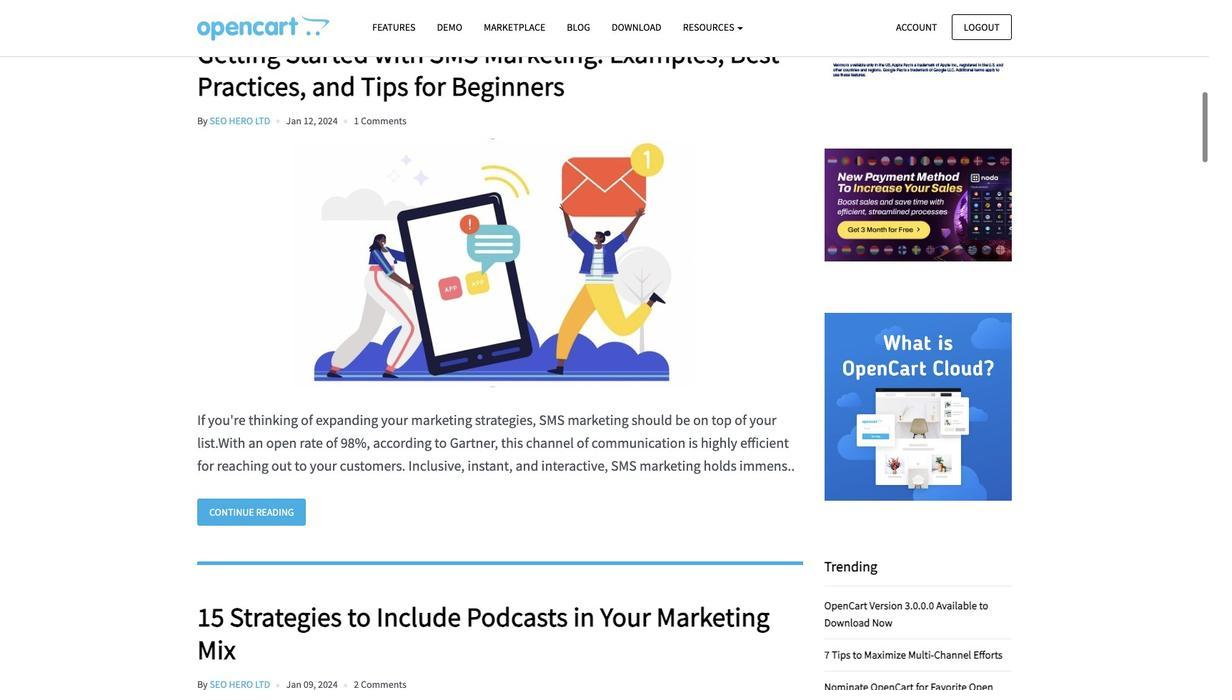 Task type: vqa. For each thing, say whether or not it's contained in the screenshot.
Account link at top
yes



Task type: locate. For each thing, give the bounding box(es) containing it.
marketing down is
[[640, 457, 701, 474]]

marketing
[[411, 411, 472, 429], [568, 411, 629, 429], [640, 457, 701, 474]]

instant,
[[468, 457, 513, 474]]

download inside opencart version 3.0.0.0 available to download now
[[824, 616, 870, 629]]

for inside if you're thinking of expanding your marketing strategies, sms marketing should be on top of your list.with an open rate of 98%, according to gartner, this channel of communication is highly efficient for reaching out to your customers. inclusive, instant, and interactive, sms marketing holds immens..
[[197, 457, 214, 474]]

for down list.with
[[197, 457, 214, 474]]

2 vertical spatial sms
[[611, 457, 637, 474]]

blog link
[[556, 15, 601, 40]]

getting
[[197, 37, 280, 70]]

demo link
[[426, 15, 473, 40]]

to right out
[[295, 457, 307, 474]]

1 vertical spatial tips
[[832, 648, 851, 662]]

gartner,
[[450, 434, 498, 452]]

an
[[248, 434, 263, 452]]

0 vertical spatial for
[[414, 69, 446, 103]]

0 horizontal spatial your
[[310, 457, 337, 474]]

paypal blog image
[[824, 0, 1012, 97]]

should
[[632, 411, 672, 429]]

marketplace link
[[473, 15, 556, 40]]

15 strategies to include podcasts in your marketing mix
[[197, 601, 770, 667]]

out
[[271, 457, 292, 474]]

account link
[[884, 14, 949, 40]]

noda image
[[824, 111, 1012, 299]]

to left maximize
[[853, 648, 862, 662]]

1 horizontal spatial download
[[824, 616, 870, 629]]

efficient
[[740, 434, 789, 452]]

to inside opencart version 3.0.0.0 available to download now
[[979, 599, 988, 612]]

thinking
[[248, 411, 298, 429]]

and down this
[[516, 457, 538, 474]]

top
[[712, 411, 732, 429]]

1 vertical spatial sms
[[539, 411, 565, 429]]

opencart version 3.0.0.0 available to download now link
[[824, 599, 988, 629]]

your up according
[[381, 411, 408, 429]]

to right available
[[979, 599, 988, 612]]

and
[[312, 69, 355, 103], [516, 457, 538, 474]]

tips up comments
[[361, 69, 409, 103]]

your down rate on the left bottom
[[310, 457, 337, 474]]

tips right '7' at the bottom of the page
[[832, 648, 851, 662]]

if you're thinking of expanding your marketing strategies, sms marketing should be on top of your list.with an open rate of 98%, according to gartner, this channel of communication is highly efficient for reaching out to your customers. inclusive, instant, and interactive, sms marketing holds immens..
[[197, 411, 795, 474]]

1 vertical spatial download
[[824, 616, 870, 629]]

15 strategies to include podcasts in your marketing mix link
[[197, 601, 803, 667]]

marketplace
[[484, 21, 545, 34]]

podcasts
[[466, 601, 568, 634]]

beginners
[[451, 69, 565, 103]]

12,
[[304, 114, 316, 127]]

1 vertical spatial and
[[516, 457, 538, 474]]

0 vertical spatial and
[[312, 69, 355, 103]]

to
[[435, 434, 447, 452], [295, 457, 307, 474], [979, 599, 988, 612], [347, 601, 371, 634], [853, 648, 862, 662]]

strategies
[[230, 601, 342, 634]]

blog
[[567, 21, 590, 34]]

2 horizontal spatial sms
[[611, 457, 637, 474]]

0 horizontal spatial download
[[612, 21, 662, 34]]

1 vertical spatial for
[[197, 457, 214, 474]]

1
[[354, 114, 359, 127]]

opencart - blog image
[[197, 15, 329, 41]]

channel
[[526, 434, 574, 452]]

tips
[[361, 69, 409, 103], [832, 648, 851, 662]]

strategies,
[[475, 411, 536, 429]]

sms up channel
[[539, 411, 565, 429]]

for down demo link
[[414, 69, 446, 103]]

sms down demo
[[430, 37, 478, 70]]

of
[[301, 411, 313, 429], [735, 411, 747, 429], [326, 434, 338, 452], [577, 434, 589, 452]]

0 horizontal spatial for
[[197, 457, 214, 474]]

2024
[[318, 114, 338, 127]]

sms down 'communication'
[[611, 457, 637, 474]]

resources
[[683, 21, 736, 34]]

download
[[612, 21, 662, 34], [824, 616, 870, 629]]

2 horizontal spatial marketing
[[640, 457, 701, 474]]

with
[[374, 37, 424, 70]]

available
[[936, 599, 977, 612]]

marketing up gartner,
[[411, 411, 472, 429]]

and up 2024
[[312, 69, 355, 103]]

0 vertical spatial sms
[[430, 37, 478, 70]]

interactive,
[[541, 457, 608, 474]]

open
[[266, 434, 297, 452]]

continue reading link
[[197, 499, 306, 526]]

2 horizontal spatial your
[[749, 411, 777, 429]]

be
[[675, 411, 690, 429]]

customers.
[[340, 457, 406, 474]]

account
[[896, 20, 937, 33]]

0 horizontal spatial tips
[[361, 69, 409, 103]]

reaching
[[217, 457, 269, 474]]

1 horizontal spatial tips
[[832, 648, 851, 662]]

resources link
[[672, 15, 754, 40]]

download down opencart
[[824, 616, 870, 629]]

to left include
[[347, 601, 371, 634]]

1 horizontal spatial and
[[516, 457, 538, 474]]

mix
[[197, 633, 236, 667]]

trending
[[824, 557, 878, 575]]

0 vertical spatial tips
[[361, 69, 409, 103]]

of up rate on the left bottom
[[301, 411, 313, 429]]

your
[[381, 411, 408, 429], [749, 411, 777, 429], [310, 457, 337, 474]]

practices,
[[197, 69, 306, 103]]

by seo hero ltd
[[197, 114, 270, 127]]

your up "efficient"
[[749, 411, 777, 429]]

1 horizontal spatial for
[[414, 69, 446, 103]]

0 horizontal spatial sms
[[430, 37, 478, 70]]

continue reading
[[209, 506, 294, 519]]

1 horizontal spatial your
[[381, 411, 408, 429]]

0 horizontal spatial and
[[312, 69, 355, 103]]

logout
[[964, 20, 1000, 33]]

marketing up 'communication'
[[568, 411, 629, 429]]

sms
[[430, 37, 478, 70], [539, 411, 565, 429], [611, 457, 637, 474]]

on
[[693, 411, 709, 429]]

1 comments
[[354, 114, 406, 127]]

download up the examples,
[[612, 21, 662, 34]]



Task type: describe. For each thing, give the bounding box(es) containing it.
inclusive,
[[408, 457, 465, 474]]

0 vertical spatial download
[[612, 21, 662, 34]]

getting started with sms marketing: examples, best practices, and tips for beginners image
[[197, 139, 789, 387]]

this
[[501, 434, 523, 452]]

seo hero ltd link
[[210, 114, 270, 127]]

of up interactive, on the bottom of the page
[[577, 434, 589, 452]]

to up inclusive, in the left of the page
[[435, 434, 447, 452]]

by
[[197, 114, 208, 127]]

holds
[[704, 457, 737, 474]]

demo
[[437, 21, 462, 34]]

in
[[573, 601, 595, 634]]

1 horizontal spatial marketing
[[568, 411, 629, 429]]

maximize
[[864, 648, 906, 662]]

seo
[[210, 114, 227, 127]]

marketing:
[[484, 37, 604, 70]]

started
[[286, 37, 369, 70]]

multi-
[[908, 648, 934, 662]]

0 horizontal spatial marketing
[[411, 411, 472, 429]]

opencart
[[824, 599, 867, 612]]

1 horizontal spatial sms
[[539, 411, 565, 429]]

comments
[[361, 114, 406, 127]]

highly
[[701, 434, 737, 452]]

communication
[[592, 434, 686, 452]]

now
[[872, 616, 893, 629]]

immens..
[[740, 457, 795, 474]]

if
[[197, 411, 205, 429]]

15
[[197, 601, 224, 634]]

opencart cloud image
[[824, 313, 1012, 501]]

you're
[[208, 411, 246, 429]]

features
[[372, 21, 416, 34]]

getting started with sms marketing: examples, best practices, and tips for beginners link
[[197, 37, 803, 103]]

download link
[[601, 15, 672, 40]]

hero
[[229, 114, 253, 127]]

best
[[730, 37, 779, 70]]

reading
[[256, 506, 294, 519]]

examples,
[[609, 37, 724, 70]]

rate
[[300, 434, 323, 452]]

7
[[824, 648, 830, 662]]

ltd
[[255, 114, 270, 127]]

continue
[[209, 506, 254, 519]]

according
[[373, 434, 432, 452]]

jan 12, 2024
[[286, 114, 338, 127]]

include
[[376, 601, 461, 634]]

features link
[[362, 15, 426, 40]]

for inside getting started with sms marketing: examples, best practices, and tips for beginners
[[414, 69, 446, 103]]

3.0.0.0
[[905, 599, 934, 612]]

to inside '15 strategies to include podcasts in your marketing mix'
[[347, 601, 371, 634]]

list.with
[[197, 434, 245, 452]]

version
[[870, 599, 903, 612]]

of right top
[[735, 411, 747, 429]]

98%,
[[341, 434, 370, 452]]

getting started with sms marketing: examples, best practices, and tips for beginners
[[197, 37, 779, 103]]

and inside getting started with sms marketing: examples, best practices, and tips for beginners
[[312, 69, 355, 103]]

of right rate on the left bottom
[[326, 434, 338, 452]]

7 tips to maximize multi-channel efforts link
[[824, 648, 1003, 662]]

expanding
[[316, 411, 378, 429]]

and inside if you're thinking of expanding your marketing strategies, sms marketing should be on top of your list.with an open rate of 98%, according to gartner, this channel of communication is highly efficient for reaching out to your customers. inclusive, instant, and interactive, sms marketing holds immens..
[[516, 457, 538, 474]]

efforts
[[973, 648, 1003, 662]]

sms inside getting started with sms marketing: examples, best practices, and tips for beginners
[[430, 37, 478, 70]]

tips inside getting started with sms marketing: examples, best practices, and tips for beginners
[[361, 69, 409, 103]]

opencart version 3.0.0.0 available to download now
[[824, 599, 988, 629]]

is
[[688, 434, 698, 452]]

7 tips to maximize multi-channel efforts
[[824, 648, 1003, 662]]

jan
[[286, 114, 302, 127]]

your
[[600, 601, 651, 634]]

logout link
[[952, 14, 1012, 40]]

channel
[[934, 648, 971, 662]]

marketing
[[656, 601, 770, 634]]



